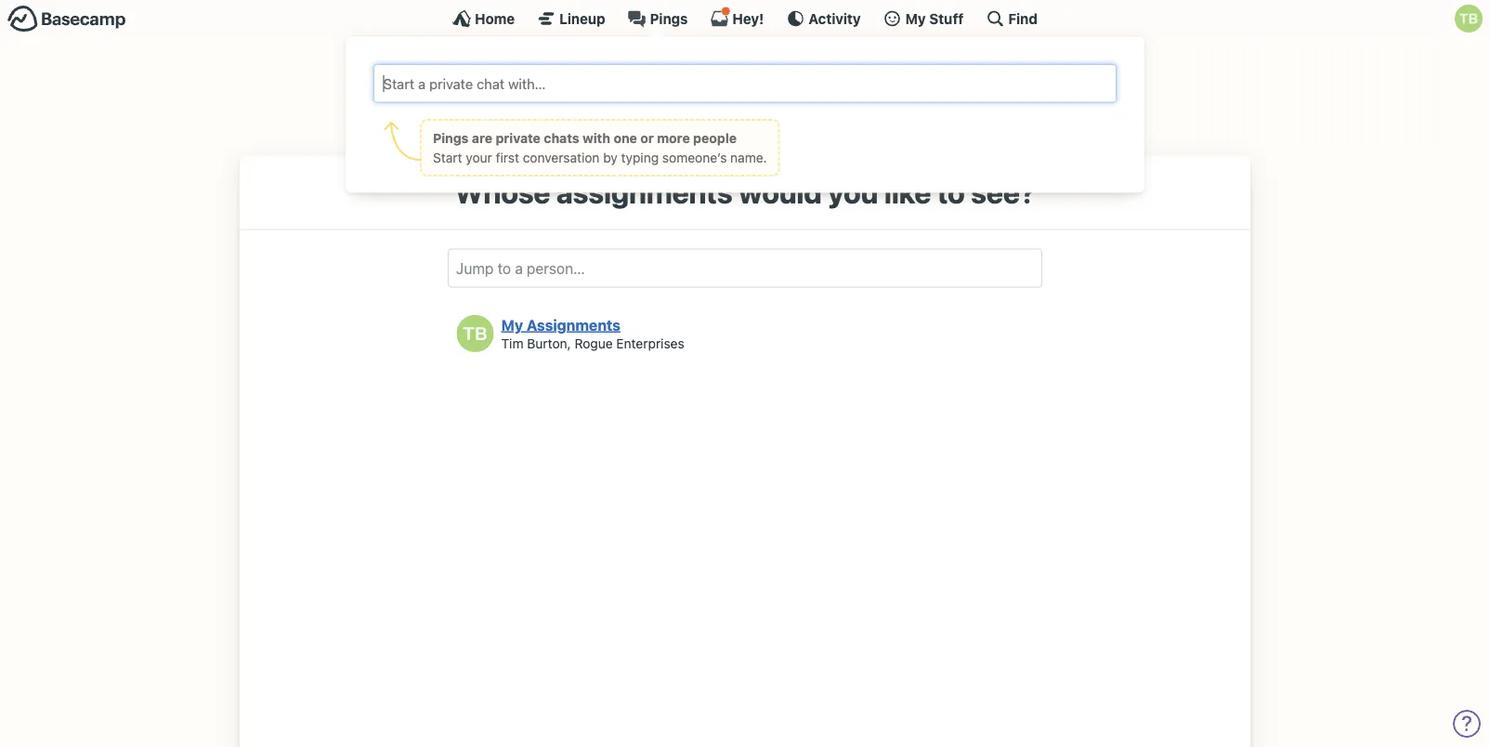 Task type: vqa. For each thing, say whether or not it's contained in the screenshot.


Task type: locate. For each thing, give the bounding box(es) containing it.
upcoming dates
[[933, 113, 1044, 131]]

see?
[[971, 175, 1036, 210]]

1 vertical spatial my
[[502, 316, 523, 334]]

1 vertical spatial assignments
[[557, 175, 733, 210]]

whose
[[455, 175, 551, 210]]

start
[[433, 150, 462, 165]]

pings for pings
[[650, 10, 688, 26]]

pings inside popup button
[[650, 10, 688, 26]]

more
[[657, 130, 690, 146]]

someone's assignments
[[680, 67, 843, 85]]

0 horizontal spatial dos
[[703, 113, 728, 131]]

main element
[[0, 0, 1491, 193]]

the
[[496, 67, 518, 85]]

to-dos added & completed
[[680, 113, 864, 131]]

1 vertical spatial dos
[[703, 113, 728, 131]]

0 horizontal spatial my
[[502, 316, 523, 334]]

to-dos added & completed link
[[638, 101, 878, 142]]

0 horizontal spatial assignments
[[557, 175, 733, 210]]

1 horizontal spatial someone's
[[680, 67, 754, 85]]

assignments up &
[[758, 67, 843, 85]]

overdue to-dos
[[933, 67, 1039, 85]]

dos
[[1015, 67, 1039, 85], [703, 113, 728, 131]]

pings inside the pings are private chats with one or more people start your first conversation by typing someone's name.
[[433, 130, 469, 146]]

dos up dates
[[1015, 67, 1039, 85]]

1 horizontal spatial my
[[906, 10, 926, 26]]

my
[[906, 10, 926, 26], [502, 316, 523, 334]]

dos left the added
[[703, 113, 728, 131]]

hey! button
[[710, 7, 764, 28]]

hey!
[[733, 10, 764, 26]]

Start a private chat with… text field
[[382, 72, 1109, 95]]

0 horizontal spatial someone's
[[475, 113, 549, 131]]

activity right the "latest"
[[562, 67, 611, 85]]

my inside the my assignments tim burton,        rogue enterprises
[[502, 316, 523, 334]]

my for stuff
[[906, 10, 926, 26]]

someone's up to-
[[680, 67, 754, 85]]

pings up 'start'
[[433, 130, 469, 146]]

or
[[641, 130, 654, 146]]

someone's
[[680, 67, 754, 85], [475, 113, 549, 131]]

0 vertical spatial pings
[[650, 10, 688, 26]]

0 vertical spatial activity
[[562, 67, 611, 85]]

overdue to-dos link
[[891, 56, 1057, 97]]

assignments
[[758, 67, 843, 85], [557, 175, 733, 210]]

assignments inside "link"
[[758, 67, 843, 85]]

someone's up first at the left of the page
[[475, 113, 549, 131]]

someone's inside "link"
[[680, 67, 754, 85]]

0 vertical spatial my
[[906, 10, 926, 26]]

my stuff button
[[883, 9, 964, 28]]

conversation
[[523, 150, 600, 165]]

burton,
[[527, 335, 571, 351]]

latest
[[521, 67, 559, 85]]

by
[[603, 150, 618, 165]]

one
[[614, 130, 637, 146]]

1 horizontal spatial dos
[[1015, 67, 1039, 85]]

1 horizontal spatial pings
[[650, 10, 688, 26]]

activity
[[562, 67, 611, 85], [553, 113, 602, 131]]

activity
[[809, 10, 861, 26]]

assignments for whose
[[557, 175, 733, 210]]

assignments down typing at the left of the page
[[557, 175, 733, 210]]

pings up assignment icon
[[650, 10, 688, 26]]

1 vertical spatial pings
[[433, 130, 469, 146]]

find button
[[986, 9, 1038, 28]]

someone's for someone's assignments
[[680, 67, 754, 85]]

typing
[[621, 150, 659, 165]]

find
[[1009, 10, 1038, 26]]

activity up conversation
[[553, 113, 602, 131]]

pings button
[[628, 9, 688, 28]]

you
[[828, 175, 878, 210]]

1 vertical spatial someone's
[[475, 113, 549, 131]]

upcoming
[[933, 113, 1002, 131]]

private
[[496, 130, 541, 146]]

with
[[583, 130, 611, 146]]

0 horizontal spatial pings
[[433, 130, 469, 146]]

enterprises
[[617, 335, 685, 351]]

are
[[472, 130, 493, 146]]

like
[[885, 175, 931, 210]]

0 vertical spatial someone's
[[680, 67, 754, 85]]

my up "tim"
[[502, 316, 523, 334]]

&
[[778, 113, 788, 131]]

someone's activity
[[475, 113, 602, 131]]

1 horizontal spatial assignments
[[758, 67, 843, 85]]

0 vertical spatial assignments
[[758, 67, 843, 85]]

my inside my stuff popup button
[[906, 10, 926, 26]]

pings
[[650, 10, 688, 26], [433, 130, 469, 146]]

dos inside "link"
[[703, 113, 728, 131]]

my left stuff
[[906, 10, 926, 26]]

0 vertical spatial dos
[[1015, 67, 1039, 85]]

reports image
[[900, 63, 926, 89]]

tim
[[502, 335, 524, 351]]



Task type: describe. For each thing, give the bounding box(es) containing it.
would
[[739, 175, 822, 210]]

added
[[732, 113, 774, 131]]

name.
[[731, 150, 767, 165]]

stuff
[[930, 10, 964, 26]]

activity link
[[787, 9, 861, 28]]

1 vertical spatial activity
[[553, 113, 602, 131]]

tim burton image
[[1455, 5, 1483, 33]]

someone's for someone's activity
[[475, 113, 549, 131]]

completed
[[792, 113, 864, 131]]

to
[[938, 175, 965, 210]]

rogue
[[575, 335, 613, 351]]

home link
[[453, 9, 515, 28]]

pings are private chats with one or more people start your first conversation by typing someone's name.
[[433, 130, 767, 165]]

person report image
[[443, 109, 469, 135]]

all
[[475, 67, 492, 85]]

lineup
[[560, 10, 606, 26]]

someone's activity link
[[433, 101, 625, 142]]

chats
[[544, 130, 580, 146]]

schedule image
[[900, 109, 926, 135]]

someone's assignments link
[[638, 56, 878, 97]]

whose assignments would you like to see?
[[455, 175, 1036, 210]]

first
[[496, 150, 519, 165]]

assignments for someone's
[[758, 67, 843, 85]]

lineup link
[[537, 9, 606, 28]]

assignment image
[[647, 63, 673, 89]]

activity report image
[[443, 63, 469, 89]]

to-
[[680, 113, 703, 131]]

my for assignments
[[502, 316, 523, 334]]

all the latest activity
[[475, 67, 611, 85]]

todo image
[[647, 109, 673, 135]]

people
[[694, 130, 737, 146]]

overdue
[[933, 67, 990, 85]]

your
[[466, 150, 492, 165]]

upcoming dates link
[[891, 101, 1057, 142]]

home
[[475, 10, 515, 26]]

switch accounts image
[[7, 5, 126, 33]]

all the latest activity link
[[433, 56, 625, 97]]

tim burton, rogue enterprises image
[[457, 315, 494, 352]]

pings for pings are private chats with one or more people start your first conversation by typing someone's name.
[[433, 130, 469, 146]]

someone's
[[663, 150, 727, 165]]

my assignments tim burton,        rogue enterprises
[[502, 316, 685, 351]]

Jump to a person… text field
[[448, 249, 1043, 288]]

dates
[[1006, 113, 1044, 131]]

my stuff
[[906, 10, 964, 26]]

assignments
[[527, 316, 621, 334]]

to-
[[994, 67, 1015, 85]]



